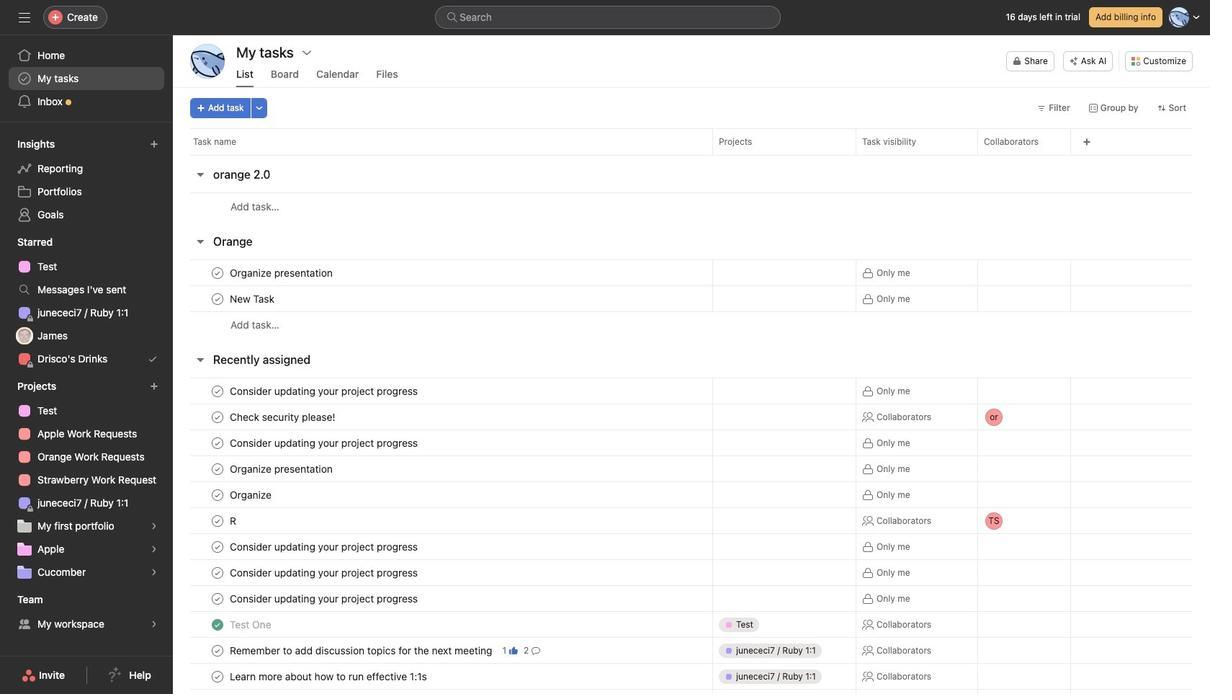 Task type: vqa. For each thing, say whether or not it's contained in the screenshot.
the leftmost Open user profile image
no



Task type: describe. For each thing, give the bounding box(es) containing it.
r cell
[[173, 507, 713, 534]]

2 linked projects for organize presentation cell from the top
[[713, 456, 857, 482]]

mark complete checkbox for linked projects for new task cell
[[209, 290, 226, 307]]

test one cell
[[173, 611, 713, 638]]

task name text field for mark complete option inside the 'r' cell
[[227, 514, 243, 528]]

show options image
[[301, 47, 313, 58]]

mark complete checkbox for fourth linked projects for consider updating your project progress cell
[[209, 564, 226, 581]]

organize cell
[[173, 481, 713, 508]]

header recently assigned tree grid
[[173, 378, 1211, 694]]

task name text field for 1st linked projects for organize presentation cell from the bottom of the page's mark complete checkbox
[[227, 462, 337, 476]]

organize presentation cell for 1st linked projects for organize presentation cell from the bottom of the page
[[173, 456, 713, 482]]

starred element
[[0, 229, 173, 373]]

1 task name text field from the top
[[227, 266, 337, 280]]

2 mark complete image from the top
[[209, 382, 226, 400]]

mark complete image inside learn more about how to run effective 1:1s cell
[[209, 668, 226, 685]]

task name text field for third linked projects for consider updating your project progress cell from the top of the header recently assigned tree grid at the bottom of the page
[[227, 539, 422, 554]]

linked projects for check security please! cell
[[713, 404, 857, 430]]

linked projects for organize cell
[[713, 481, 857, 508]]

remember to add discussion topics for the next meeting cell
[[173, 637, 713, 664]]

1 like. you liked this task image
[[510, 646, 518, 655]]

hide sidebar image
[[19, 12, 30, 23]]

more actions image
[[255, 104, 264, 112]]

task name text field for mark complete option in check security please! cell
[[227, 410, 340, 424]]

1 linked projects for organize presentation cell from the top
[[713, 259, 857, 286]]

Completed checkbox
[[209, 616, 226, 633]]

view profile settings image
[[190, 44, 225, 79]]

2 collapse task list for this group image from the top
[[195, 354, 206, 365]]

task name text field for mark complete option within the remember to add discussion topics for the next meeting 'cell'
[[227, 643, 497, 658]]

mark complete image for 1st linked projects for organize presentation cell from the bottom of the page's mark complete checkbox
[[209, 460, 226, 478]]

organize presentation cell for 2nd linked projects for organize presentation cell from the bottom
[[173, 259, 713, 286]]

teams element
[[0, 587, 173, 639]]

task name text field for mark complete option inside the the "organize" cell
[[227, 488, 276, 502]]

new project or portfolio image
[[150, 382, 159, 391]]

insights element
[[0, 131, 173, 229]]

1 collapse task list for this group image from the top
[[195, 169, 206, 180]]

header orange tree grid
[[173, 259, 1211, 338]]

global element
[[0, 35, 173, 122]]

add field image
[[1083, 138, 1092, 146]]

mark complete image for mark complete option in check security please! cell
[[209, 408, 226, 426]]

3 mark complete image from the top
[[209, 434, 226, 452]]

see details, my workspace image
[[150, 620, 159, 628]]

5 mark complete image from the top
[[209, 642, 226, 659]]

consider updating your project progress cell for 2nd linked projects for consider updating your project progress cell
[[173, 430, 713, 456]]

task name text field inside learn more about how to run effective 1:1s cell
[[227, 669, 432, 684]]

learn more about how to run effective 1:1s cell
[[173, 663, 713, 690]]

check security please! cell
[[173, 404, 713, 430]]



Task type: locate. For each thing, give the bounding box(es) containing it.
new insights image
[[150, 140, 159, 148]]

2 consider updating your project progress cell from the top
[[173, 430, 713, 456]]

mark complete checkbox for the 'r' cell
[[209, 512, 226, 529]]

completed image
[[209, 616, 226, 633]]

2 task name text field from the top
[[227, 436, 422, 450]]

task name text field inside check security please! cell
[[227, 410, 340, 424]]

4 mark complete image from the top
[[209, 512, 226, 529]]

1 linked projects for consider updating your project progress cell from the top
[[713, 378, 857, 404]]

linked projects for r cell
[[713, 507, 857, 534]]

1 mark complete checkbox from the top
[[209, 382, 226, 400]]

7 task name text field from the top
[[227, 617, 276, 632]]

task name text field inside the "organize" cell
[[227, 488, 276, 502]]

mark complete image inside the 'r' cell
[[209, 512, 226, 529]]

3 mark complete checkbox from the top
[[209, 434, 226, 452]]

2 task name text field from the top
[[227, 292, 279, 306]]

5 mark complete checkbox from the top
[[209, 538, 226, 555]]

3 task name text field from the top
[[227, 462, 337, 476]]

mark complete image for fifth mark complete option from the top
[[209, 590, 226, 607]]

linked projects for organize presentation cell
[[713, 259, 857, 286], [713, 456, 857, 482]]

4 mark complete checkbox from the top
[[209, 460, 226, 478]]

see details, my first portfolio image
[[150, 522, 159, 530]]

new task cell
[[173, 285, 713, 312]]

3 linked projects for consider updating your project progress cell from the top
[[713, 533, 857, 560]]

5 mark complete checkbox from the top
[[209, 590, 226, 607]]

task name text field for fourth linked projects for consider updating your project progress cell mark complete checkbox
[[227, 565, 422, 580]]

1 task name text field from the top
[[227, 410, 340, 424]]

see details, cucomber image
[[150, 568, 159, 577]]

see details, apple image
[[150, 545, 159, 554]]

mark complete image inside "new task" cell
[[209, 290, 226, 307]]

mark complete checkbox for 2nd linked projects for organize presentation cell from the bottom
[[209, 264, 226, 281]]

1 mark complete image from the top
[[209, 290, 226, 307]]

task name text field inside test one cell
[[227, 617, 276, 632]]

task name text field for linked projects for new task cell
[[227, 292, 279, 306]]

task name text field for 2nd linked projects for consider updating your project progress cell mark complete checkbox
[[227, 436, 422, 450]]

mark complete checkbox inside check security please! cell
[[209, 408, 226, 426]]

6 mark complete checkbox from the top
[[209, 642, 226, 659]]

mark complete checkbox for third linked projects for consider updating your project progress cell from the top of the header recently assigned tree grid at the bottom of the page
[[209, 538, 226, 555]]

3 consider updating your project progress cell from the top
[[173, 533, 713, 560]]

5 consider updating your project progress cell from the top
[[173, 585, 713, 612]]

mark complete image inside the "organize" cell
[[209, 486, 226, 503]]

4 task name text field from the top
[[227, 488, 276, 502]]

mark complete image inside check security please! cell
[[209, 408, 226, 426]]

linked projects for consider updating your project progress cell
[[713, 378, 857, 404], [713, 430, 857, 456], [713, 533, 857, 560], [713, 559, 857, 586], [713, 585, 857, 612]]

2 comments image
[[532, 646, 541, 655]]

mark complete checkbox inside the "organize" cell
[[209, 486, 226, 503]]

task name text field for fifth linked projects for consider updating your project progress cell from the bottom of the header recently assigned tree grid at the bottom of the page
[[227, 384, 422, 398]]

0 vertical spatial linked projects for organize presentation cell
[[713, 259, 857, 286]]

4 mark complete image from the top
[[209, 486, 226, 503]]

projects element
[[0, 373, 173, 587]]

6 task name text field from the top
[[227, 565, 422, 580]]

1 consider updating your project progress cell from the top
[[173, 378, 713, 404]]

mark complete checkbox for 1st linked projects for organize presentation cell from the bottom of the page
[[209, 460, 226, 478]]

consider updating your project progress cell for 1st linked projects for consider updating your project progress cell from the bottom
[[173, 585, 713, 612]]

mark complete image inside organize presentation cell
[[209, 460, 226, 478]]

mark complete image for mark complete checkbox in "new task" cell
[[209, 290, 226, 307]]

mark complete checkbox inside learn more about how to run effective 1:1s cell
[[209, 668, 226, 685]]

1 vertical spatial organize presentation cell
[[173, 456, 713, 482]]

mark complete checkbox inside remember to add discussion topics for the next meeting 'cell'
[[209, 642, 226, 659]]

mark complete image
[[209, 264, 226, 281], [209, 382, 226, 400], [209, 434, 226, 452], [209, 512, 226, 529], [209, 642, 226, 659], [209, 668, 226, 685]]

mark complete checkbox inside "new task" cell
[[209, 290, 226, 307]]

7 mark complete image from the top
[[209, 590, 226, 607]]

mark complete checkbox for remember to add discussion topics for the next meeting 'cell'
[[209, 642, 226, 659]]

0 vertical spatial collapse task list for this group image
[[195, 169, 206, 180]]

5 mark complete image from the top
[[209, 538, 226, 555]]

consider updating your project progress cell for fifth linked projects for consider updating your project progress cell from the bottom of the header recently assigned tree grid at the bottom of the page
[[173, 378, 713, 404]]

6 mark complete image from the top
[[209, 668, 226, 685]]

collapse task list for this group image
[[195, 169, 206, 180], [195, 354, 206, 365]]

3 task name text field from the top
[[227, 384, 422, 398]]

consider updating your project progress cell for third linked projects for consider updating your project progress cell from the top of the header recently assigned tree grid at the bottom of the page
[[173, 533, 713, 560]]

4 mark complete checkbox from the top
[[209, 512, 226, 529]]

mark complete checkbox for 2nd linked projects for consider updating your project progress cell
[[209, 434, 226, 452]]

2 mark complete checkbox from the top
[[209, 408, 226, 426]]

6 mark complete image from the top
[[209, 564, 226, 581]]

consider updating your project progress cell
[[173, 378, 713, 404], [173, 430, 713, 456], [173, 533, 713, 560], [173, 559, 713, 586], [173, 585, 713, 612]]

mark complete checkbox inside the 'r' cell
[[209, 512, 226, 529]]

linked projects for new task cell
[[713, 285, 857, 312]]

row
[[173, 128, 1211, 155], [190, 154, 1194, 156], [173, 192, 1211, 220], [173, 259, 1211, 286], [173, 285, 1211, 312], [173, 311, 1211, 338], [173, 378, 1211, 404], [173, 403, 1211, 431], [173, 430, 1211, 456], [173, 456, 1211, 482], [173, 481, 1211, 508], [173, 506, 1211, 535], [173, 533, 1211, 560], [173, 559, 1211, 586], [173, 585, 1211, 612], [173, 611, 1211, 638], [173, 637, 1211, 664], [173, 663, 1211, 690], [173, 689, 1211, 694]]

2 mark complete image from the top
[[209, 408, 226, 426]]

5 task name text field from the top
[[227, 514, 243, 528]]

mark complete image inside header orange tree grid
[[209, 264, 226, 281]]

4 linked projects for consider updating your project progress cell from the top
[[713, 559, 857, 586]]

4 consider updating your project progress cell from the top
[[173, 559, 713, 586]]

Mark complete checkbox
[[209, 382, 226, 400], [209, 408, 226, 426], [209, 486, 226, 503], [209, 512, 226, 529], [209, 590, 226, 607], [209, 642, 226, 659]]

1 vertical spatial collapse task list for this group image
[[195, 354, 206, 365]]

3 mark complete image from the top
[[209, 460, 226, 478]]

mark complete image for third linked projects for consider updating your project progress cell from the top of the header recently assigned tree grid at the bottom of the page's mark complete checkbox
[[209, 538, 226, 555]]

0 vertical spatial organize presentation cell
[[173, 259, 713, 286]]

mark complete image for mark complete option inside the the "organize" cell
[[209, 486, 226, 503]]

3 mark complete checkbox from the top
[[209, 486, 226, 503]]

1 mark complete image from the top
[[209, 264, 226, 281]]

5 task name text field from the top
[[227, 591, 422, 606]]

1 mark complete checkbox from the top
[[209, 264, 226, 281]]

mark complete image
[[209, 290, 226, 307], [209, 408, 226, 426], [209, 460, 226, 478], [209, 486, 226, 503], [209, 538, 226, 555], [209, 564, 226, 581], [209, 590, 226, 607]]

consider updating your project progress cell for fourth linked projects for consider updating your project progress cell
[[173, 559, 713, 586]]

mark complete checkbox for the "organize" cell
[[209, 486, 226, 503]]

task name text field inside the 'r' cell
[[227, 514, 243, 528]]

list box
[[435, 6, 781, 29]]

task name text field for 1st linked projects for consider updating your project progress cell from the bottom
[[227, 591, 422, 606]]

Task name text field
[[227, 410, 340, 424], [227, 436, 422, 450], [227, 462, 337, 476], [227, 488, 276, 502], [227, 514, 243, 528], [227, 565, 422, 580], [227, 617, 276, 632], [227, 643, 497, 658]]

Mark complete checkbox
[[209, 264, 226, 281], [209, 290, 226, 307], [209, 434, 226, 452], [209, 460, 226, 478], [209, 538, 226, 555], [209, 564, 226, 581], [209, 668, 226, 685]]

task name text field inside organize presentation cell
[[227, 462, 337, 476]]

task name text field inside "new task" cell
[[227, 292, 279, 306]]

7 mark complete checkbox from the top
[[209, 668, 226, 685]]

task name text field for completed option
[[227, 617, 276, 632]]

6 task name text field from the top
[[227, 669, 432, 684]]

1 organize presentation cell from the top
[[173, 259, 713, 286]]

collapse task list for this group image
[[195, 236, 206, 247]]

2 organize presentation cell from the top
[[173, 456, 713, 482]]

4 task name text field from the top
[[227, 539, 422, 554]]

organize presentation cell
[[173, 259, 713, 286], [173, 456, 713, 482]]

mark complete image for fourth linked projects for consider updating your project progress cell mark complete checkbox
[[209, 564, 226, 581]]

6 mark complete checkbox from the top
[[209, 564, 226, 581]]

2 linked projects for consider updating your project progress cell from the top
[[713, 430, 857, 456]]

task name text field inside remember to add discussion topics for the next meeting 'cell'
[[227, 643, 497, 658]]

8 task name text field from the top
[[227, 643, 497, 658]]

mark complete checkbox for check security please! cell on the bottom of page
[[209, 408, 226, 426]]

5 linked projects for consider updating your project progress cell from the top
[[713, 585, 857, 612]]

Task name text field
[[227, 266, 337, 280], [227, 292, 279, 306], [227, 384, 422, 398], [227, 539, 422, 554], [227, 591, 422, 606], [227, 669, 432, 684]]

2 mark complete checkbox from the top
[[209, 290, 226, 307]]

1 vertical spatial linked projects for organize presentation cell
[[713, 456, 857, 482]]



